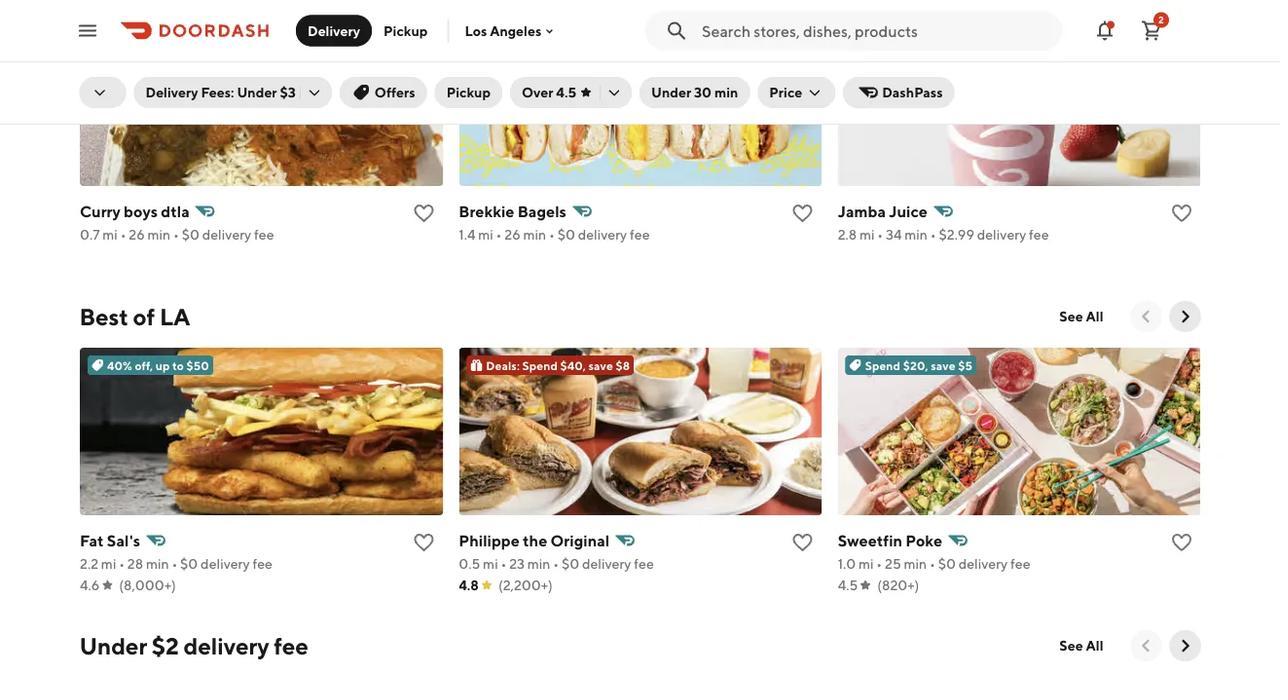 Task type: describe. For each thing, give the bounding box(es) containing it.
delivery for sweetfin poke
[[959, 556, 1008, 572]]

fee for jamba juice
[[1029, 226, 1049, 243]]

offers
[[375, 84, 416, 100]]

• down the poke
[[930, 556, 935, 572]]

$8
[[615, 358, 630, 372]]

spend $20, save $5
[[865, 358, 972, 372]]

jamba
[[838, 202, 886, 221]]

4.8
[[459, 577, 479, 593]]

curry boys dtla
[[79, 202, 189, 221]]

mi for sweetfin
[[859, 556, 874, 572]]

$​0 for philippe the original
[[561, 556, 579, 572]]

min for philippe the original
[[527, 556, 550, 572]]

brekkie
[[459, 202, 514, 221]]

see all for best of la
[[1060, 308, 1104, 324]]

delivery for jamba juice
[[977, 226, 1026, 243]]

1.0
[[838, 556, 856, 572]]

• left $2.99
[[930, 226, 936, 243]]

$40,
[[560, 358, 586, 372]]

0.7 mi • 26 min • $​0 delivery fee
[[79, 226, 274, 243]]

price
[[770, 84, 803, 100]]

fee for sweetfin poke
[[1011, 556, 1030, 572]]

see for best of la
[[1060, 308, 1084, 324]]

delivery for brekkie bagels
[[578, 226, 627, 243]]

• left 23
[[501, 556, 506, 572]]

boys
[[123, 202, 157, 221]]

min inside under 30 min button
[[715, 84, 739, 100]]

the
[[523, 531, 547, 550]]

1 horizontal spatial under
[[237, 84, 277, 100]]

to for brekkie bagels
[[551, 29, 562, 43]]

1 items, open order cart image
[[1141, 19, 1164, 42]]

offers button
[[340, 77, 427, 108]]

• down philippe the original
[[553, 556, 559, 572]]

pickup for pickup button to the bottom
[[447, 84, 491, 100]]

min for curry boys dtla
[[147, 226, 170, 243]]

2.2 mi • 28 min • $​0 delivery fee
[[79, 556, 272, 572]]

to for fat sal's
[[172, 358, 184, 372]]

click to add this store to your saved list image for curry boys dtla
[[412, 202, 435, 225]]

fat
[[79, 531, 103, 550]]

see all link for under $2 delivery fee
[[1048, 630, 1116, 661]]

of
[[133, 302, 155, 330]]

40%
[[107, 358, 132, 372]]

best of la link
[[79, 301, 190, 332]]

1 horizontal spatial 4.5
[[838, 577, 858, 593]]

2.2
[[79, 556, 98, 572]]

brekkie bagels
[[459, 202, 566, 221]]

next button of carousel image
[[1176, 307, 1196, 326]]

best of la
[[79, 302, 190, 330]]

mi for curry
[[102, 226, 117, 243]]

los
[[465, 23, 487, 39]]

$5
[[958, 358, 972, 372]]

25
[[885, 556, 901, 572]]

notification bell image
[[1094, 19, 1117, 42]]

angeles
[[490, 23, 542, 39]]

(2,200+)
[[498, 577, 553, 593]]

40% off, up to $50
[[107, 358, 209, 372]]

sweetfin
[[838, 531, 902, 550]]

2.8 mi • 34 min • $2.99 delivery fee
[[838, 226, 1049, 243]]

click to add this store to your saved list image for sweetfin poke
[[1170, 531, 1194, 554]]

original
[[550, 531, 609, 550]]

$​0 for curry boys dtla
[[181, 226, 199, 243]]

delivery fees: under $3
[[146, 84, 296, 100]]

click to add this store to your saved list image for brekkie bagels
[[791, 202, 814, 225]]

over 4.5
[[522, 84, 577, 100]]

delivery for delivery fees: under $3
[[146, 84, 198, 100]]

(820+)
[[877, 577, 919, 593]]

all for under $2 delivery fee
[[1087, 637, 1104, 654]]

$10
[[565, 29, 585, 43]]



Task type: vqa. For each thing, say whether or not it's contained in the screenshot.
Teas corresponding to Hot Teas
no



Task type: locate. For each thing, give the bounding box(es) containing it.
all
[[1087, 308, 1104, 324], [1087, 637, 1104, 654]]

best
[[79, 302, 128, 330]]

poke
[[906, 531, 942, 550]]

min right 34
[[905, 226, 928, 243]]

1 save from the left
[[588, 358, 613, 372]]

up
[[534, 29, 548, 43], [155, 358, 170, 372]]

sweetfin poke
[[838, 531, 942, 550]]

1.0 mi • 25 min • $​0 delivery fee
[[838, 556, 1030, 572]]

1.4
[[459, 226, 475, 243]]

min right 30
[[715, 84, 739, 100]]

4.5 inside 'button'
[[556, 84, 577, 100]]

0 horizontal spatial to
[[172, 358, 184, 372]]

fee for philippe the original
[[634, 556, 654, 572]]

min for sweetfin poke
[[904, 556, 927, 572]]

• down the brekkie
[[496, 226, 502, 243]]

off, right 20%
[[513, 29, 531, 43]]

deals:
[[486, 358, 520, 372]]

min for fat sal's
[[146, 556, 169, 572]]

$​0 right the 28 at the bottom left of the page
[[180, 556, 198, 572]]

(8,000+)
[[119, 577, 176, 593]]

0 vertical spatial all
[[1087, 308, 1104, 324]]

2 see all link from the top
[[1048, 630, 1116, 661]]

delivery
[[308, 22, 360, 38], [146, 84, 198, 100]]

save
[[588, 358, 613, 372], [931, 358, 956, 372]]

under $2 delivery fee
[[79, 632, 309, 659]]

26 down brekkie bagels
[[504, 226, 520, 243]]

click to add this store to your saved list image for fat sal's
[[412, 531, 435, 554]]

mi
[[102, 226, 117, 243], [478, 226, 493, 243], [860, 226, 875, 243], [101, 556, 116, 572], [483, 556, 498, 572], [859, 556, 874, 572]]

0 vertical spatial off,
[[513, 29, 531, 43]]

under
[[237, 84, 277, 100], [652, 84, 692, 100], [79, 632, 147, 659]]

jamba juice
[[838, 202, 928, 221]]

2
[[1159, 14, 1165, 25]]

1 vertical spatial up
[[155, 358, 170, 372]]

2 click to add this store to your saved list image from the left
[[1170, 531, 1194, 554]]

0 horizontal spatial pickup
[[384, 22, 428, 38]]

mi right 0.7
[[102, 226, 117, 243]]

1 see from the top
[[1060, 308, 1084, 324]]

0 horizontal spatial click to add this store to your saved list image
[[412, 531, 435, 554]]

see all link left previous button of carousel icon
[[1048, 301, 1116, 332]]

under left '$2' at bottom left
[[79, 632, 147, 659]]

see all link for best of la
[[1048, 301, 1116, 332]]

26 down curry boys dtla
[[128, 226, 144, 243]]

under 30 min
[[652, 84, 739, 100]]

save left $8
[[588, 358, 613, 372]]

1.4 mi • 26 min • $​0 delivery fee
[[459, 226, 650, 243]]

off, for sal's
[[134, 358, 153, 372]]

$​0 down dtla
[[181, 226, 199, 243]]

0 vertical spatial see
[[1060, 308, 1084, 324]]

4.5 down 1.0
[[838, 577, 858, 593]]

dtla
[[161, 202, 189, 221]]

1 vertical spatial all
[[1087, 637, 1104, 654]]

previous button of carousel image
[[1137, 307, 1157, 326]]

juice
[[889, 202, 928, 221]]

4.5
[[556, 84, 577, 100], [838, 577, 858, 593]]

mi for brekkie
[[478, 226, 493, 243]]

mi right 1.0
[[859, 556, 874, 572]]

1 horizontal spatial spend
[[865, 358, 901, 372]]

to left $10
[[551, 29, 562, 43]]

all for best of la
[[1087, 308, 1104, 324]]

0 vertical spatial see all
[[1060, 308, 1104, 324]]

1 horizontal spatial click to add this store to your saved list image
[[1170, 531, 1194, 554]]

1 vertical spatial 4.5
[[838, 577, 858, 593]]

•
[[120, 226, 126, 243], [173, 226, 179, 243], [496, 226, 502, 243], [549, 226, 555, 243], [877, 226, 883, 243], [930, 226, 936, 243], [119, 556, 124, 572], [171, 556, 177, 572], [501, 556, 506, 572], [553, 556, 559, 572], [876, 556, 882, 572], [930, 556, 935, 572]]

min down bagels
[[523, 226, 546, 243]]

all left previous button of carousel image
[[1087, 637, 1104, 654]]

• left 34
[[877, 226, 883, 243]]

delivery for philippe the original
[[582, 556, 631, 572]]

los angeles button
[[465, 23, 557, 39]]

click to add this store to your saved list image
[[412, 202, 435, 225], [791, 202, 814, 225], [1170, 202, 1194, 225], [791, 531, 814, 554]]

30
[[694, 84, 712, 100]]

0 vertical spatial 4.5
[[556, 84, 577, 100]]

1 see all link from the top
[[1048, 301, 1116, 332]]

pickup button
[[372, 15, 440, 46], [435, 77, 503, 108]]

$3
[[280, 84, 296, 100]]

• down bagels
[[549, 226, 555, 243]]

open menu image
[[76, 19, 99, 42]]

28
[[127, 556, 143, 572]]

under left $3
[[237, 84, 277, 100]]

la
[[160, 302, 190, 330]]

see all link left previous button of carousel image
[[1048, 630, 1116, 661]]

previous button of carousel image
[[1137, 636, 1157, 655]]

delivery button
[[296, 15, 372, 46]]

spend
[[522, 358, 558, 372], [865, 358, 901, 372]]

bagels
[[517, 202, 566, 221]]

• down curry boys dtla
[[120, 226, 126, 243]]

see left previous button of carousel icon
[[1060, 308, 1084, 324]]

1 vertical spatial see all
[[1060, 637, 1104, 654]]

price button
[[758, 77, 836, 108]]

mi right 2.2
[[101, 556, 116, 572]]

0 vertical spatial up
[[534, 29, 548, 43]]

1 horizontal spatial 26
[[504, 226, 520, 243]]

delivery for curry boys dtla
[[202, 226, 251, 243]]

0 vertical spatial delivery
[[308, 22, 360, 38]]

up left $10
[[534, 29, 548, 43]]

• left 25
[[876, 556, 882, 572]]

dashpass
[[883, 84, 943, 100]]

up for sal's
[[155, 358, 170, 372]]

see all left previous button of carousel image
[[1060, 637, 1104, 654]]

philippe
[[459, 531, 519, 550]]

fat sal's
[[79, 531, 140, 550]]

1 vertical spatial delivery
[[146, 84, 198, 100]]

1 vertical spatial pickup
[[447, 84, 491, 100]]

see all for under $2 delivery fee
[[1060, 637, 1104, 654]]

min for brekkie bagels
[[523, 226, 546, 243]]

min right 25
[[904, 556, 927, 572]]

spend left $40,
[[522, 358, 558, 372]]

over
[[522, 84, 554, 100]]

1 horizontal spatial delivery
[[308, 22, 360, 38]]

fees:
[[201, 84, 234, 100]]

dashpass button
[[844, 77, 955, 108]]

under 30 min button
[[640, 77, 750, 108]]

delivery inside button
[[308, 22, 360, 38]]

0.5
[[459, 556, 480, 572]]

1 see all from the top
[[1060, 308, 1104, 324]]

$50
[[186, 358, 209, 372]]

mi right 0.5
[[483, 556, 498, 572]]

2 all from the top
[[1087, 637, 1104, 654]]

$20,
[[903, 358, 928, 372]]

click to add this store to your saved list image
[[412, 531, 435, 554], [1170, 531, 1194, 554]]

$​0 down original
[[561, 556, 579, 572]]

see for under $2 delivery fee
[[1060, 637, 1084, 654]]

pickup for topmost pickup button
[[384, 22, 428, 38]]

0.5 mi • 23 min • $​0 delivery fee
[[459, 556, 654, 572]]

$​0 for brekkie bagels
[[557, 226, 575, 243]]

2 26 from the left
[[504, 226, 520, 243]]

1 vertical spatial off,
[[134, 358, 153, 372]]

see left previous button of carousel image
[[1060, 637, 1084, 654]]

1 horizontal spatial up
[[534, 29, 548, 43]]

pickup
[[384, 22, 428, 38], [447, 84, 491, 100]]

1 vertical spatial see
[[1060, 637, 1084, 654]]

deals: spend $40, save $8
[[486, 358, 630, 372]]

mi for jamba
[[860, 226, 875, 243]]

mi for fat
[[101, 556, 116, 572]]

delivery for delivery
[[308, 22, 360, 38]]

20% off, up to $10
[[486, 29, 585, 43]]

26 for bagels
[[504, 226, 520, 243]]

1 all from the top
[[1087, 308, 1104, 324]]

2 button
[[1133, 11, 1172, 50]]

fee for curry boys dtla
[[254, 226, 274, 243]]

2 save from the left
[[931, 358, 956, 372]]

min right the 28 at the bottom left of the page
[[146, 556, 169, 572]]

next button of carousel image
[[1176, 636, 1196, 655]]

0 horizontal spatial under
[[79, 632, 147, 659]]

mi for philippe
[[483, 556, 498, 572]]

2 see all from the top
[[1060, 637, 1104, 654]]

to left $50
[[172, 358, 184, 372]]

under inside button
[[652, 84, 692, 100]]

0 vertical spatial to
[[551, 29, 562, 43]]

1 horizontal spatial pickup
[[447, 84, 491, 100]]

mi right 1.4
[[478, 226, 493, 243]]

pickup button up offers
[[372, 15, 440, 46]]

all left previous button of carousel icon
[[1087, 308, 1104, 324]]

1 click to add this store to your saved list image from the left
[[412, 531, 435, 554]]

2.8
[[838, 226, 857, 243]]

to
[[551, 29, 562, 43], [172, 358, 184, 372]]

mi right 2.8
[[860, 226, 875, 243]]

delivery for fat sal's
[[200, 556, 249, 572]]

$​0 for sweetfin poke
[[938, 556, 956, 572]]

Store search: begin typing to search for stores available on DoorDash text field
[[702, 20, 1051, 41]]

0 horizontal spatial delivery
[[146, 84, 198, 100]]

pickup down los
[[447, 84, 491, 100]]

up left $50
[[155, 358, 170, 372]]

1 horizontal spatial off,
[[513, 29, 531, 43]]

1 horizontal spatial to
[[551, 29, 562, 43]]

1 spend from the left
[[522, 358, 558, 372]]

under for under 30 min
[[652, 84, 692, 100]]

0 vertical spatial see all link
[[1048, 301, 1116, 332]]

click to add this store to your saved list image for jamba juice
[[1170, 202, 1194, 225]]

1 26 from the left
[[128, 226, 144, 243]]

34
[[886, 226, 902, 243]]

26
[[128, 226, 144, 243], [504, 226, 520, 243]]

$2.99
[[939, 226, 974, 243]]

0 horizontal spatial save
[[588, 358, 613, 372]]

4.6
[[79, 577, 99, 593]]

• up (8,000+)
[[171, 556, 177, 572]]

los angeles
[[465, 23, 542, 39]]

0 horizontal spatial off,
[[134, 358, 153, 372]]

2 see from the top
[[1060, 637, 1084, 654]]

under $2 delivery fee link
[[79, 630, 309, 661]]

$​0
[[181, 226, 199, 243], [557, 226, 575, 243], [180, 556, 198, 572], [561, 556, 579, 572], [938, 556, 956, 572]]

1 horizontal spatial save
[[931, 358, 956, 372]]

0 vertical spatial pickup
[[384, 22, 428, 38]]

min for jamba juice
[[905, 226, 928, 243]]

0 horizontal spatial 4.5
[[556, 84, 577, 100]]

fee for brekkie bagels
[[630, 226, 650, 243]]

0.7
[[79, 226, 99, 243]]

sal's
[[106, 531, 140, 550]]

23
[[509, 556, 524, 572]]

1 vertical spatial pickup button
[[435, 77, 503, 108]]

4.5 right over
[[556, 84, 577, 100]]

pickup up offers
[[384, 22, 428, 38]]

0 vertical spatial pickup button
[[372, 15, 440, 46]]

1 vertical spatial to
[[172, 358, 184, 372]]

delivery up "offers" button
[[308, 22, 360, 38]]

2 spend from the left
[[865, 358, 901, 372]]

off, for bagels
[[513, 29, 531, 43]]

pickup button down los
[[435, 77, 503, 108]]

1 vertical spatial see all link
[[1048, 630, 1116, 661]]

• down dtla
[[173, 226, 179, 243]]

26 for boys
[[128, 226, 144, 243]]

off,
[[513, 29, 531, 43], [134, 358, 153, 372]]

save left $5
[[931, 358, 956, 372]]

• left the 28 at the bottom left of the page
[[119, 556, 124, 572]]

up for bagels
[[534, 29, 548, 43]]

spend left $20,
[[865, 358, 901, 372]]

see all left previous button of carousel icon
[[1060, 308, 1104, 324]]

$​0 down the poke
[[938, 556, 956, 572]]

see all
[[1060, 308, 1104, 324], [1060, 637, 1104, 654]]

0 horizontal spatial 26
[[128, 226, 144, 243]]

$​0 for fat sal's
[[180, 556, 198, 572]]

delivery
[[202, 226, 251, 243], [578, 226, 627, 243], [977, 226, 1026, 243], [200, 556, 249, 572], [582, 556, 631, 572], [959, 556, 1008, 572], [184, 632, 269, 659]]

see
[[1060, 308, 1084, 324], [1060, 637, 1084, 654]]

click to add this store to your saved list image for philippe the original
[[791, 531, 814, 554]]

curry
[[79, 202, 120, 221]]

see all link
[[1048, 301, 1116, 332], [1048, 630, 1116, 661]]

off, right 40%
[[134, 358, 153, 372]]

$2
[[152, 632, 179, 659]]

0 horizontal spatial spend
[[522, 358, 558, 372]]

fee for fat sal's
[[252, 556, 272, 572]]

2 horizontal spatial under
[[652, 84, 692, 100]]

$​0 down bagels
[[557, 226, 575, 243]]

over 4.5 button
[[510, 77, 632, 108]]

0 horizontal spatial up
[[155, 358, 170, 372]]

min down dtla
[[147, 226, 170, 243]]

philippe the original
[[459, 531, 609, 550]]

20%
[[486, 29, 511, 43]]

under for under $2 delivery fee
[[79, 632, 147, 659]]

delivery left fees:
[[146, 84, 198, 100]]

under left 30
[[652, 84, 692, 100]]

min right 23
[[527, 556, 550, 572]]



